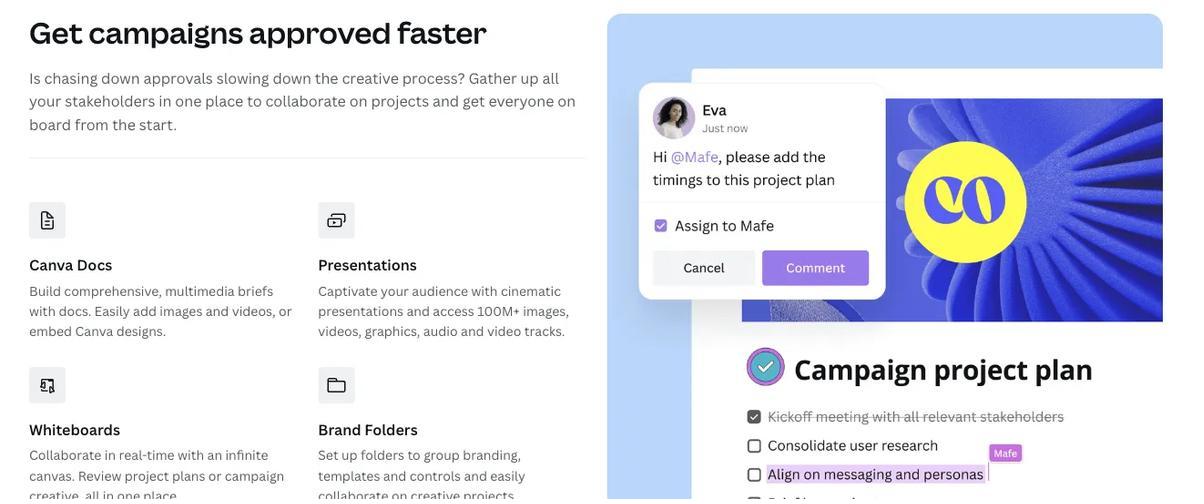 Task type: locate. For each thing, give the bounding box(es) containing it.
1 vertical spatial videos,
[[318, 323, 362, 340]]

0 horizontal spatial all
[[85, 488, 100, 499]]

0 horizontal spatial the
[[112, 115, 136, 135]]

one down project
[[117, 488, 140, 499]]

all up the everyone
[[543, 68, 559, 88]]

embed
[[29, 323, 72, 340]]

project
[[125, 467, 169, 485]]

designs.
[[116, 323, 166, 340]]

presentations
[[318, 256, 417, 275]]

1 horizontal spatial up
[[521, 68, 539, 88]]

0 vertical spatial up
[[521, 68, 539, 88]]

1 vertical spatial up
[[342, 447, 358, 464]]

1 horizontal spatial down
[[273, 68, 312, 88]]

one inside is chasing down approvals slowing down the creative process? gather up all your stakeholders in one place to collaborate on projects and get everyone on board from the start.
[[175, 92, 202, 111]]

images
[[160, 303, 203, 320]]

whiteboards
[[29, 420, 120, 440]]

down up "stakeholders"
[[101, 68, 140, 88]]

1 horizontal spatial one
[[175, 92, 202, 111]]

cinematic
[[501, 282, 561, 300]]

one inside whiteboards collaborate in real-time with an infinite canvas. review project plans or campaign creative, all in one place.
[[117, 488, 140, 499]]

easily
[[95, 303, 130, 320]]

videos,
[[232, 303, 276, 320], [318, 323, 362, 340]]

1 horizontal spatial on
[[392, 488, 408, 499]]

2 horizontal spatial on
[[558, 92, 576, 111]]

your inside is chasing down approvals slowing down the creative process? gather up all your stakeholders in one place to collaborate on projects and get everyone on board from the start.
[[29, 92, 61, 111]]

0 vertical spatial videos,
[[232, 303, 276, 320]]

infinite
[[225, 447, 268, 464]]

get campaigns approved faster
[[29, 13, 487, 53]]

and inside is chasing down approvals slowing down the creative process? gather up all your stakeholders in one place to collaborate on projects and get everyone on board from the start.
[[433, 92, 459, 111]]

0 horizontal spatial one
[[117, 488, 140, 499]]

your up board
[[29, 92, 61, 111]]

0 horizontal spatial your
[[29, 92, 61, 111]]

1 vertical spatial collaborate
[[318, 488, 389, 499]]

with inside presentations captivate your audience with cinematic presentations and access 100m+ images, videos, graphics, audio and video tracks.
[[471, 282, 498, 300]]

real-
[[119, 447, 147, 464]]

docs
[[77, 256, 112, 275]]

one
[[175, 92, 202, 111], [117, 488, 140, 499]]

in
[[159, 92, 172, 111], [105, 447, 116, 464], [103, 488, 114, 499]]

creative
[[342, 68, 399, 88], [411, 488, 460, 499]]

canva docs build comprehensive, multimedia briefs with  docs. easily add images and videos, or embed canva designs.
[[29, 256, 292, 340]]

0 vertical spatial all
[[543, 68, 559, 88]]

with
[[471, 282, 498, 300], [29, 303, 56, 320], [178, 447, 204, 464]]

up
[[521, 68, 539, 88], [342, 447, 358, 464]]

1 vertical spatial creative
[[411, 488, 460, 499]]

0 horizontal spatial with
[[29, 303, 56, 320]]

0 vertical spatial with
[[471, 282, 498, 300]]

creative inside brand folders set up folders to group branding, templates and controls and easily collaborate on creative projects.
[[411, 488, 460, 499]]

process?
[[402, 68, 465, 88]]

easily
[[490, 467, 525, 485]]

canva down easily at left
[[75, 323, 113, 340]]

1 horizontal spatial to
[[408, 447, 421, 464]]

is
[[29, 68, 41, 88]]

0 horizontal spatial or
[[208, 467, 222, 485]]

and down multimedia
[[206, 303, 229, 320]]

canva
[[29, 256, 73, 275], [75, 323, 113, 340]]

1 horizontal spatial videos,
[[318, 323, 362, 340]]

in inside is chasing down approvals slowing down the creative process? gather up all your stakeholders in one place to collaborate on projects and get everyone on board from the start.
[[159, 92, 172, 111]]

to
[[247, 92, 262, 111], [408, 447, 421, 464]]

is chasing down approvals slowing down the creative process? gather up all your stakeholders in one place to collaborate on projects and get everyone on board from the start.
[[29, 68, 576, 135]]

start.
[[139, 115, 177, 135]]

1 vertical spatial one
[[117, 488, 140, 499]]

1 vertical spatial in
[[105, 447, 116, 464]]

stakeholders
[[65, 92, 155, 111]]

videos, down presentations
[[318, 323, 362, 340]]

up inside brand folders set up folders to group branding, templates and controls and easily collaborate on creative projects.
[[342, 447, 358, 464]]

0 horizontal spatial down
[[101, 68, 140, 88]]

1 horizontal spatial your
[[381, 282, 409, 300]]

0 horizontal spatial up
[[342, 447, 358, 464]]

in down review
[[103, 488, 114, 499]]

0 vertical spatial in
[[159, 92, 172, 111]]

with up plans
[[178, 447, 204, 464]]

images,
[[523, 303, 569, 320]]

on left projects on the left top of page
[[350, 92, 368, 111]]

1 horizontal spatial canva
[[75, 323, 113, 340]]

0 horizontal spatial on
[[350, 92, 368, 111]]

projects.
[[463, 488, 517, 499]]

board
[[29, 115, 71, 135]]

videos, down briefs
[[232, 303, 276, 320]]

or down an
[[208, 467, 222, 485]]

down right slowing
[[273, 68, 312, 88]]

to left group
[[408, 447, 421, 464]]

creative up projects on the left top of page
[[342, 68, 399, 88]]

collaborate inside brand folders set up folders to group branding, templates and controls and easily collaborate on creative projects.
[[318, 488, 389, 499]]

100m+
[[478, 303, 520, 320]]

all
[[543, 68, 559, 88], [85, 488, 100, 499]]

1 vertical spatial with
[[29, 303, 56, 320]]

up up the everyone
[[521, 68, 539, 88]]

0 vertical spatial your
[[29, 92, 61, 111]]

1 vertical spatial to
[[408, 447, 421, 464]]

presentations
[[318, 303, 404, 320]]

collaborate
[[265, 92, 346, 111], [318, 488, 389, 499]]

with up 100m+
[[471, 282, 498, 300]]

on
[[350, 92, 368, 111], [558, 92, 576, 111], [392, 488, 408, 499]]

0 horizontal spatial canva
[[29, 256, 73, 275]]

0 vertical spatial creative
[[342, 68, 399, 88]]

all down review
[[85, 488, 100, 499]]

0 horizontal spatial to
[[247, 92, 262, 111]]

2 horizontal spatial with
[[471, 282, 498, 300]]

faster
[[397, 13, 487, 53]]

1 horizontal spatial or
[[279, 303, 292, 320]]

1 horizontal spatial all
[[543, 68, 559, 88]]

add
[[133, 303, 157, 320]]

brand
[[318, 420, 361, 440]]

the down "stakeholders"
[[112, 115, 136, 135]]

0 vertical spatial or
[[279, 303, 292, 320]]

1 horizontal spatial with
[[178, 447, 204, 464]]

0 vertical spatial the
[[315, 68, 339, 88]]

down
[[101, 68, 140, 88], [273, 68, 312, 88]]

or inside canva docs build comprehensive, multimedia briefs with  docs. easily add images and videos, or embed canva designs.
[[279, 303, 292, 320]]

to inside is chasing down approvals slowing down the creative process? gather up all your stakeholders in one place to collaborate on projects and get everyone on board from the start.
[[247, 92, 262, 111]]

presentations captivate your audience with cinematic presentations and access 100m+ images, videos, graphics, audio and video tracks.
[[318, 256, 569, 340]]

the down approved at top
[[315, 68, 339, 88]]

or
[[279, 303, 292, 320], [208, 467, 222, 485]]

1 horizontal spatial creative
[[411, 488, 460, 499]]

or left presentations
[[279, 303, 292, 320]]

one down approvals
[[175, 92, 202, 111]]

2 vertical spatial with
[[178, 447, 204, 464]]

0 horizontal spatial creative
[[342, 68, 399, 88]]

canva up build
[[29, 256, 73, 275]]

with down build
[[29, 303, 56, 320]]

creative down controls
[[411, 488, 460, 499]]

audio
[[423, 323, 458, 340]]

all inside whiteboards collaborate in real-time with an infinite canvas. review project plans or campaign creative, all in one place.
[[85, 488, 100, 499]]

canvas.
[[29, 467, 75, 485]]

audience
[[412, 282, 468, 300]]

0 horizontal spatial videos,
[[232, 303, 276, 320]]

1 vertical spatial your
[[381, 282, 409, 300]]

and down process?
[[433, 92, 459, 111]]

1 vertical spatial all
[[85, 488, 100, 499]]

your
[[29, 92, 61, 111], [381, 282, 409, 300]]

0 vertical spatial one
[[175, 92, 202, 111]]

to down slowing
[[247, 92, 262, 111]]

on down folders
[[392, 488, 408, 499]]

in left the real-
[[105, 447, 116, 464]]

0 vertical spatial collaborate
[[265, 92, 346, 111]]

and
[[433, 92, 459, 111], [206, 303, 229, 320], [407, 303, 430, 320], [461, 323, 484, 340], [383, 467, 407, 485], [464, 467, 487, 485]]

your down presentations
[[381, 282, 409, 300]]

0 vertical spatial canva
[[29, 256, 73, 275]]

2 vertical spatial in
[[103, 488, 114, 499]]

1 vertical spatial or
[[208, 467, 222, 485]]

collaborate down templates
[[318, 488, 389, 499]]

whiteboards collaborate in real-time with an infinite canvas. review project plans or campaign creative, all in one place.
[[29, 420, 284, 499]]

0 vertical spatial to
[[247, 92, 262, 111]]

up up templates
[[342, 447, 358, 464]]

on right the everyone
[[558, 92, 576, 111]]

creative inside is chasing down approvals slowing down the creative process? gather up all your stakeholders in one place to collaborate on projects and get everyone on board from the start.
[[342, 68, 399, 88]]

video
[[487, 323, 521, 340]]

projects
[[371, 92, 429, 111]]

creative,
[[29, 488, 82, 499]]

collaborate down slowing
[[265, 92, 346, 111]]

or inside whiteboards collaborate in real-time with an infinite canvas. review project plans or campaign creative, all in one place.
[[208, 467, 222, 485]]

the
[[315, 68, 339, 88], [112, 115, 136, 135]]

in up start.
[[159, 92, 172, 111]]

chasing
[[44, 68, 98, 88]]



Task type: describe. For each thing, give the bounding box(es) containing it.
an
[[207, 447, 222, 464]]

graphics,
[[365, 323, 420, 340]]

gather
[[469, 68, 517, 88]]

brand folders set up folders to group branding, templates and controls and easily collaborate on creative projects.
[[318, 420, 525, 499]]

with inside canva docs build comprehensive, multimedia briefs with  docs. easily add images and videos, or embed canva designs.
[[29, 303, 56, 320]]

and inside canva docs build comprehensive, multimedia briefs with  docs. easily add images and videos, or embed canva designs.
[[206, 303, 229, 320]]

get
[[29, 13, 83, 53]]

approvals
[[143, 68, 213, 88]]

your inside presentations captivate your audience with cinematic presentations and access 100m+ images, videos, graphics, audio and video tracks.
[[381, 282, 409, 300]]

and up projects.
[[464, 467, 487, 485]]

access
[[433, 303, 474, 320]]

on inside brand folders set up folders to group branding, templates and controls and easily collaborate on creative projects.
[[392, 488, 408, 499]]

up inside is chasing down approvals slowing down the creative process? gather up all your stakeholders in one place to collaborate on projects and get everyone on board from the start.
[[521, 68, 539, 88]]

controls
[[410, 467, 461, 485]]

1 vertical spatial canva
[[75, 323, 113, 340]]

comprehensive,
[[64, 282, 162, 300]]

plans
[[172, 467, 205, 485]]

campaigns
[[89, 13, 243, 53]]

campaign
[[225, 467, 284, 485]]

folders
[[365, 420, 418, 440]]

collaborate
[[29, 447, 101, 464]]

get
[[463, 92, 485, 111]]

videos, inside presentations captivate your audience with cinematic presentations and access 100m+ images, videos, graphics, audio and video tracks.
[[318, 323, 362, 340]]

and down access
[[461, 323, 484, 340]]

slowing
[[217, 68, 269, 88]]

time
[[147, 447, 175, 464]]

place
[[205, 92, 243, 111]]

collaborate inside is chasing down approvals slowing down the creative process? gather up all your stakeholders in one place to collaborate on projects and get everyone on board from the start.
[[265, 92, 346, 111]]

to inside brand folders set up folders to group branding, templates and controls and easily collaborate on creative projects.
[[408, 447, 421, 464]]

videos, inside canva docs build comprehensive, multimedia briefs with  docs. easily add images and videos, or embed canva designs.
[[232, 303, 276, 320]]

review
[[78, 467, 122, 485]]

and down audience
[[407, 303, 430, 320]]

from
[[75, 115, 109, 135]]

1 horizontal spatial the
[[315, 68, 339, 88]]

all inside is chasing down approvals slowing down the creative process? gather up all your stakeholders in one place to collaborate on projects and get everyone on board from the start.
[[543, 68, 559, 88]]

1 down from the left
[[101, 68, 140, 88]]

branding,
[[463, 447, 521, 464]]

briefs
[[238, 282, 273, 300]]

everyone
[[489, 92, 554, 111]]

1 vertical spatial the
[[112, 115, 136, 135]]

docs (3) image
[[607, 14, 1163, 499]]

approved
[[249, 13, 391, 53]]

captivate
[[318, 282, 378, 300]]

docs.
[[59, 303, 91, 320]]

build
[[29, 282, 61, 300]]

with inside whiteboards collaborate in real-time with an infinite canvas. review project plans or campaign creative, all in one place.
[[178, 447, 204, 464]]

multimedia
[[165, 282, 235, 300]]

templates
[[318, 467, 380, 485]]

and down folders
[[383, 467, 407, 485]]

2 down from the left
[[273, 68, 312, 88]]

place.
[[143, 488, 180, 499]]

group
[[424, 447, 460, 464]]

folders
[[361, 447, 405, 464]]

tracks.
[[525, 323, 565, 340]]

set
[[318, 447, 339, 464]]



Task type: vqa. For each thing, say whether or not it's contained in the screenshot.
Brand Folders Set up folders to group branding, templates and controls and easily collaborate on creative projects.
yes



